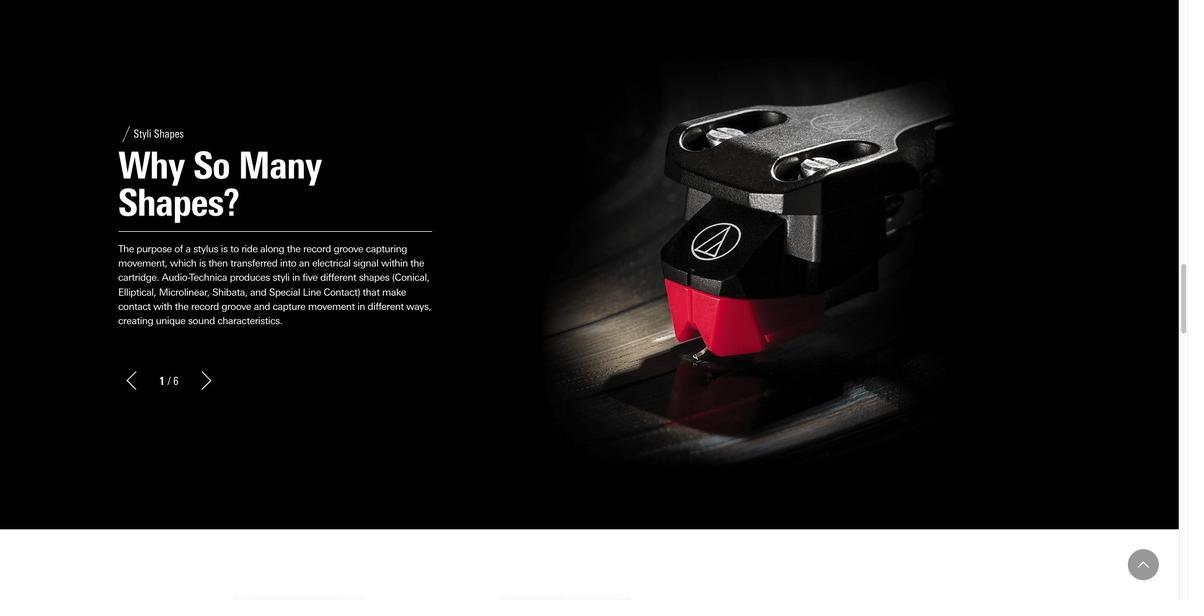 Task type: vqa. For each thing, say whether or not it's contained in the screenshot.
Produces
yes



Task type: describe. For each thing, give the bounding box(es) containing it.
along
[[260, 243, 284, 255]]

five
[[303, 272, 318, 284]]

with
[[153, 301, 172, 313]]

signal
[[353, 257, 379, 269]]

capturing
[[366, 243, 407, 255]]

arrow up image
[[1138, 559, 1149, 571]]

make
[[382, 286, 406, 298]]

microlinear,
[[159, 286, 210, 298]]

6
[[173, 375, 178, 388]]

audio-
[[162, 272, 190, 284]]

styli
[[273, 272, 290, 284]]

that
[[363, 286, 380, 298]]

next slide image
[[197, 371, 216, 390]]

transferred
[[230, 257, 277, 269]]

the purpose of a stylus is to ride along the record groove capturing movement, which is then transferred into an electrical signal within the cartridge. audio-technica produces styli in five different shapes (conical, elliptical, microlinear, shibata, and special line contact) that make contact with the record groove and capture movement in different ways, creating unique sound characteristics.
[[118, 243, 431, 327]]

1 / 6
[[159, 375, 178, 388]]

an
[[299, 257, 310, 269]]

purpose
[[136, 243, 172, 255]]

0 horizontal spatial different
[[320, 272, 356, 284]]

(conical,
[[392, 272, 429, 284]]

0 horizontal spatial is
[[199, 257, 206, 269]]

shapes
[[359, 272, 390, 284]]

capture
[[273, 301, 305, 313]]

elliptical,
[[118, 286, 156, 298]]

the
[[118, 243, 134, 255]]

creating
[[118, 315, 153, 327]]

a
[[186, 243, 191, 255]]

0 vertical spatial is
[[221, 243, 228, 255]]

1 vertical spatial and
[[254, 301, 270, 313]]

technica
[[190, 272, 227, 284]]

into
[[280, 257, 296, 269]]



Task type: locate. For each thing, give the bounding box(es) containing it.
ways,
[[406, 301, 431, 313]]

the up into
[[287, 243, 301, 255]]

record
[[303, 243, 331, 255], [191, 301, 219, 313]]

of
[[174, 243, 183, 255]]

movement
[[308, 301, 355, 313]]

groove up 'electrical'
[[334, 243, 363, 255]]

sound
[[188, 315, 215, 327]]

previous slide image
[[122, 371, 140, 390]]

produces
[[230, 272, 270, 284]]

the down microlinear,
[[175, 301, 189, 313]]

groove
[[334, 243, 363, 255], [222, 301, 251, 313]]

different
[[320, 272, 356, 284], [368, 301, 404, 313]]

the up (conical,
[[410, 257, 424, 269]]

different up contact)
[[320, 272, 356, 284]]

cartridge.
[[118, 272, 159, 284]]

special
[[269, 286, 300, 298]]

characteristics.
[[217, 315, 282, 327]]

ride
[[241, 243, 258, 255]]

1 vertical spatial in
[[357, 301, 365, 313]]

1 vertical spatial record
[[191, 301, 219, 313]]

1 vertical spatial groove
[[222, 301, 251, 313]]

0 horizontal spatial record
[[191, 301, 219, 313]]

and
[[250, 286, 266, 298], [254, 301, 270, 313]]

styli
[[134, 127, 151, 141]]

1 horizontal spatial different
[[368, 301, 404, 313]]

record up sound
[[191, 301, 219, 313]]

0 horizontal spatial the
[[175, 301, 189, 313]]

1 horizontal spatial in
[[357, 301, 365, 313]]

is
[[221, 243, 228, 255], [199, 257, 206, 269]]

unique
[[156, 315, 185, 327]]

within
[[381, 257, 408, 269]]

1 vertical spatial the
[[410, 257, 424, 269]]

0 vertical spatial the
[[287, 243, 301, 255]]

0 vertical spatial record
[[303, 243, 331, 255]]

in down the that
[[357, 301, 365, 313]]

record up an
[[303, 243, 331, 255]]

why
[[118, 143, 185, 188]]

shapes
[[154, 127, 184, 141]]

line
[[303, 286, 321, 298]]

1 vertical spatial is
[[199, 257, 206, 269]]

and down produces
[[250, 286, 266, 298]]

1 horizontal spatial is
[[221, 243, 228, 255]]

why so many shapes?
[[118, 143, 322, 225]]

1 vertical spatial different
[[368, 301, 404, 313]]

0 vertical spatial in
[[292, 272, 300, 284]]

0 vertical spatial different
[[320, 272, 356, 284]]

which
[[170, 257, 196, 269]]

0 horizontal spatial groove
[[222, 301, 251, 313]]

contact
[[118, 301, 151, 313]]

2 horizontal spatial the
[[410, 257, 424, 269]]

shapes?
[[118, 180, 239, 225]]

in left five
[[292, 272, 300, 284]]

0 vertical spatial and
[[250, 286, 266, 298]]

groove down shibata,
[[222, 301, 251, 313]]

the
[[287, 243, 301, 255], [410, 257, 424, 269], [175, 301, 189, 313]]

so
[[193, 143, 230, 188]]

1 horizontal spatial the
[[287, 243, 301, 255]]

and up "characteristics."
[[254, 301, 270, 313]]

different down make
[[368, 301, 404, 313]]

0 horizontal spatial in
[[292, 272, 300, 284]]

is down stylus
[[199, 257, 206, 269]]

to
[[230, 243, 239, 255]]

then
[[208, 257, 228, 269]]

movement,
[[118, 257, 167, 269]]

is left to
[[221, 243, 228, 255]]

contact)
[[324, 286, 360, 298]]

1 horizontal spatial record
[[303, 243, 331, 255]]

in
[[292, 272, 300, 284], [357, 301, 365, 313]]

1 horizontal spatial groove
[[334, 243, 363, 255]]

electrical
[[312, 257, 351, 269]]

1
[[159, 375, 165, 388]]

0 vertical spatial groove
[[334, 243, 363, 255]]

many
[[238, 143, 322, 188]]

styli shapes
[[134, 127, 184, 141]]

stylus
[[193, 243, 218, 255]]

2 vertical spatial the
[[175, 301, 189, 313]]

/
[[167, 375, 171, 388]]

shibata,
[[212, 286, 248, 298]]



